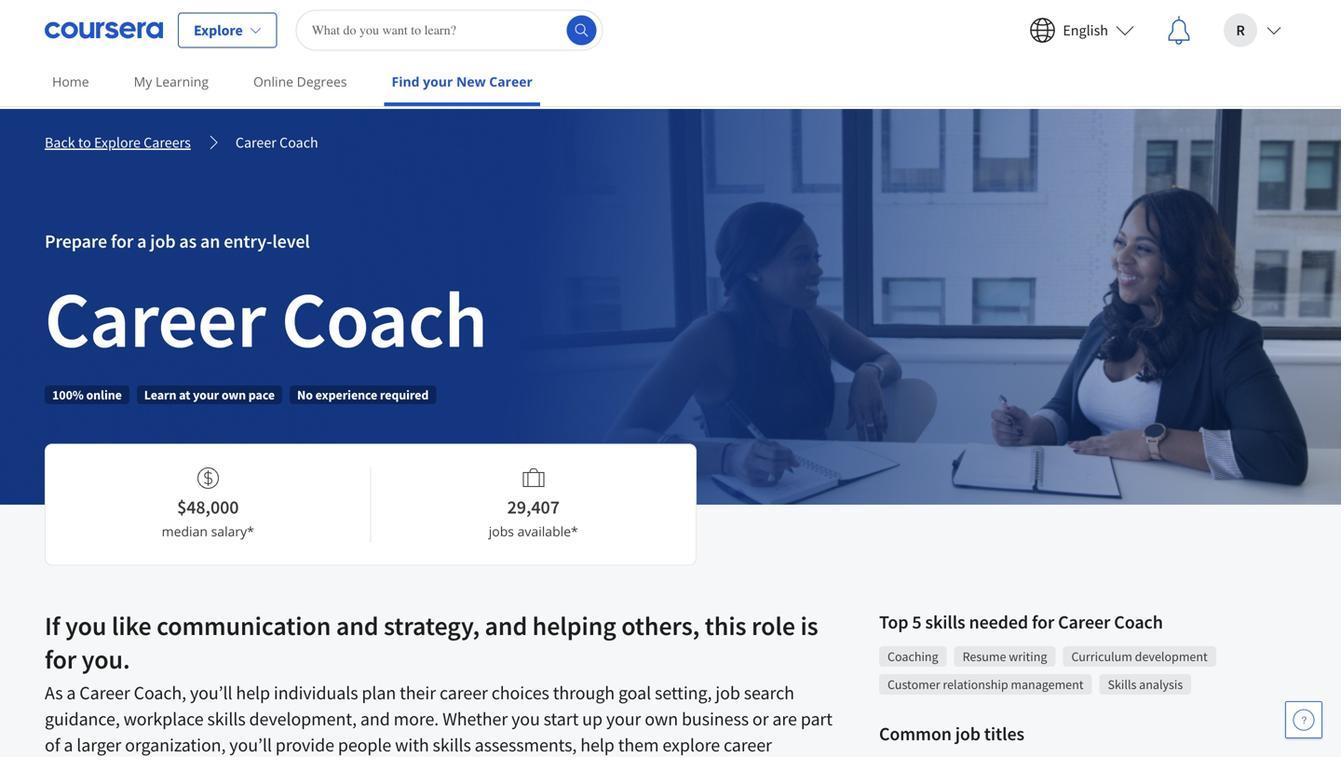 Task type: vqa. For each thing, say whether or not it's contained in the screenshot.
for to the middle
yes



Task type: locate. For each thing, give the bounding box(es) containing it.
find
[[392, 73, 420, 90]]

1 horizontal spatial explore
[[194, 21, 243, 40]]

* right median
[[247, 523, 254, 540]]

1 vertical spatial job
[[716, 681, 740, 705]]

development,
[[249, 707, 357, 731]]

0 vertical spatial help
[[236, 681, 270, 705]]

explore inside dropdown button
[[194, 21, 243, 40]]

needed
[[969, 611, 1028, 634]]

for up as
[[45, 643, 76, 676]]

find your new career link
[[384, 61, 540, 106]]

own left pace
[[222, 387, 246, 403]]

2 vertical spatial a
[[64, 734, 73, 757]]

entry-
[[224, 230, 272, 253]]

29,407 jobs available *
[[489, 496, 578, 540]]

explore right to
[[94, 133, 141, 152]]

skills right 5 at the bottom
[[925, 611, 966, 634]]

is
[[801, 610, 818, 642]]

$48,000
[[177, 496, 239, 519]]

2 * from the left
[[571, 523, 578, 540]]

1 vertical spatial help
[[581, 734, 615, 757]]

with
[[395, 734, 429, 757]]

1 horizontal spatial job
[[716, 681, 740, 705]]

* for 29,407
[[571, 523, 578, 540]]

a
[[137, 230, 147, 253], [67, 681, 76, 705], [64, 734, 73, 757]]

1 vertical spatial own
[[645, 707, 678, 731]]

of
[[45, 734, 60, 757]]

1 vertical spatial coach
[[281, 270, 488, 368]]

* inside '29,407 jobs available *'
[[571, 523, 578, 540]]

2 vertical spatial coach
[[1114, 611, 1163, 634]]

5
[[912, 611, 922, 634]]

find your new career
[[392, 73, 533, 90]]

a left as
[[137, 230, 147, 253]]

* inside $48,000 median salary *
[[247, 523, 254, 540]]

you.
[[82, 643, 130, 676]]

your right find
[[423, 73, 453, 90]]

new
[[456, 73, 486, 90]]

None search field
[[296, 10, 603, 51]]

0 horizontal spatial *
[[247, 523, 254, 540]]

guidance,
[[45, 707, 120, 731]]

a right as
[[67, 681, 76, 705]]

help down up
[[581, 734, 615, 757]]

for right prepare
[[111, 230, 133, 253]]

your down goal
[[606, 707, 641, 731]]

career up the curriculum
[[1058, 611, 1111, 634]]

0 vertical spatial your
[[423, 73, 453, 90]]

1 * from the left
[[247, 523, 254, 540]]

a right of
[[64, 734, 73, 757]]

coach,
[[134, 681, 186, 705]]

to
[[78, 133, 91, 152]]

0 horizontal spatial for
[[45, 643, 76, 676]]

career down "you."
[[79, 681, 130, 705]]

0 vertical spatial own
[[222, 387, 246, 403]]

2 horizontal spatial job
[[955, 722, 981, 746]]

1 vertical spatial you
[[511, 707, 540, 731]]

individuals
[[274, 681, 358, 705]]

english button
[[1015, 0, 1150, 60]]

customer
[[888, 676, 940, 693]]

1 vertical spatial career coach
[[45, 270, 488, 368]]

0 vertical spatial explore
[[194, 21, 243, 40]]

an
[[200, 230, 220, 253]]

whether
[[443, 707, 508, 731]]

2 horizontal spatial skills
[[925, 611, 966, 634]]

career
[[440, 681, 488, 705]]

your
[[423, 73, 453, 90], [193, 387, 219, 403], [606, 707, 641, 731]]

help
[[236, 681, 270, 705], [581, 734, 615, 757]]

their
[[400, 681, 436, 705]]

job up business
[[716, 681, 740, 705]]

career right new
[[489, 73, 533, 90]]

skills down the "whether"
[[433, 734, 471, 757]]

you'll left provide
[[229, 734, 272, 757]]

available
[[518, 523, 571, 540]]

2 vertical spatial job
[[955, 722, 981, 746]]

* right jobs
[[571, 523, 578, 540]]

median
[[162, 523, 208, 540]]

and down plan
[[360, 707, 390, 731]]

1 vertical spatial you'll
[[229, 734, 272, 757]]

explore up learning
[[194, 21, 243, 40]]

coach up curriculum development
[[1114, 611, 1163, 634]]

0 vertical spatial skills
[[925, 611, 966, 634]]

job left titles
[[955, 722, 981, 746]]

* for $48,000
[[247, 523, 254, 540]]

you
[[65, 610, 107, 642], [511, 707, 540, 731]]

explore button
[[178, 13, 277, 48]]

0 vertical spatial for
[[111, 230, 133, 253]]

your right at
[[193, 387, 219, 403]]

skills
[[925, 611, 966, 634], [207, 707, 246, 731], [433, 734, 471, 757]]

career coach down online
[[236, 133, 318, 152]]

start
[[544, 707, 579, 731]]

0 horizontal spatial you
[[65, 610, 107, 642]]

resume
[[963, 648, 1006, 665]]

career inside if you like communication and strategy, and helping others, this role is for you. as a career coach, you'll help individuals plan their career choices through goal setting, job search guidance, workplace skills development, and more. whether you start up your own business or are part of a larger organization, you'll provide people with skills assessments, help them explore care
[[79, 681, 130, 705]]

What do you want to learn? text field
[[296, 10, 603, 51]]

1 horizontal spatial you
[[511, 707, 540, 731]]

own down setting,
[[645, 707, 678, 731]]

1 horizontal spatial your
[[423, 73, 453, 90]]

1 vertical spatial for
[[1032, 611, 1055, 634]]

explore
[[663, 734, 720, 757]]

career coach up pace
[[45, 270, 488, 368]]

explore
[[194, 21, 243, 40], [94, 133, 141, 152]]

100% online
[[52, 387, 122, 403]]

salary
[[211, 523, 247, 540]]

1 horizontal spatial skills
[[433, 734, 471, 757]]

2 vertical spatial your
[[606, 707, 641, 731]]

resume writing
[[963, 648, 1047, 665]]

you up assessments,
[[511, 707, 540, 731]]

help up development,
[[236, 681, 270, 705]]

1 horizontal spatial for
[[111, 230, 133, 253]]

29,407
[[507, 496, 560, 519]]

skills up organization,
[[207, 707, 246, 731]]

1 horizontal spatial own
[[645, 707, 678, 731]]

goal
[[619, 681, 651, 705]]

plan
[[362, 681, 396, 705]]

0 vertical spatial job
[[150, 230, 176, 253]]

management
[[1011, 676, 1084, 693]]

coach up required
[[281, 270, 488, 368]]

strategy,
[[384, 610, 480, 642]]

no experience required
[[297, 387, 429, 403]]

0 horizontal spatial job
[[150, 230, 176, 253]]

2 vertical spatial for
[[45, 643, 76, 676]]

as
[[45, 681, 63, 705]]

job left as
[[150, 230, 176, 253]]

2 horizontal spatial your
[[606, 707, 641, 731]]

0 horizontal spatial own
[[222, 387, 246, 403]]

0 horizontal spatial explore
[[94, 133, 141, 152]]

people
[[338, 734, 391, 757]]

own
[[222, 387, 246, 403], [645, 707, 678, 731]]

1 vertical spatial your
[[193, 387, 219, 403]]

business
[[682, 707, 749, 731]]

0 horizontal spatial skills
[[207, 707, 246, 731]]

you right if
[[65, 610, 107, 642]]

pace
[[249, 387, 275, 403]]

career down online
[[236, 133, 277, 152]]

coach down online degrees link
[[280, 133, 318, 152]]

up
[[582, 707, 603, 731]]

communication
[[157, 610, 331, 642]]

degrees
[[297, 73, 347, 90]]

for up writing
[[1032, 611, 1055, 634]]

you'll right coach,
[[190, 681, 232, 705]]

1 horizontal spatial *
[[571, 523, 578, 540]]

1 vertical spatial a
[[67, 681, 76, 705]]

0 horizontal spatial your
[[193, 387, 219, 403]]

writing
[[1009, 648, 1047, 665]]



Task type: describe. For each thing, give the bounding box(es) containing it.
top 5 skills needed for career coach
[[879, 611, 1163, 634]]

provide
[[276, 734, 334, 757]]

experience
[[315, 387, 377, 403]]

titles
[[984, 722, 1025, 746]]

if you like communication and strategy, and helping others, this role is for you. as a career coach, you'll help individuals plan their career choices through goal setting, job search guidance, workplace skills development, and more. whether you start up your own business or are part of a larger organization, you'll provide people with skills assessments, help them explore care
[[45, 610, 833, 757]]

and left helping at the left of the page
[[485, 610, 527, 642]]

0 vertical spatial career coach
[[236, 133, 318, 152]]

1 vertical spatial explore
[[94, 133, 141, 152]]

as
[[179, 230, 197, 253]]

common job titles
[[879, 722, 1025, 746]]

top
[[879, 611, 909, 634]]

english
[[1063, 21, 1109, 40]]

learning
[[156, 73, 209, 90]]

setting,
[[655, 681, 712, 705]]

0 vertical spatial coach
[[280, 133, 318, 152]]

back
[[45, 133, 75, 152]]

help center image
[[1293, 709, 1315, 731]]

your inside if you like communication and strategy, and helping others, this role is for you. as a career coach, you'll help individuals plan their career choices through goal setting, job search guidance, workplace skills development, and more. whether you start up your own business or are part of a larger organization, you'll provide people with skills assessments, help them explore care
[[606, 707, 641, 731]]

if
[[45, 610, 60, 642]]

prepare
[[45, 230, 107, 253]]

them
[[618, 734, 659, 757]]

this
[[705, 610, 747, 642]]

workplace
[[124, 707, 204, 731]]

2 horizontal spatial for
[[1032, 611, 1055, 634]]

analysis
[[1139, 676, 1183, 693]]

r
[[1236, 21, 1245, 40]]

coaching
[[888, 648, 939, 665]]

others,
[[622, 610, 700, 642]]

100%
[[52, 387, 84, 403]]

and up plan
[[336, 610, 379, 642]]

my
[[134, 73, 152, 90]]

online
[[253, 73, 293, 90]]

development
[[1135, 648, 1208, 665]]

helping
[[533, 610, 616, 642]]

r button
[[1209, 0, 1297, 60]]

learn at your own pace
[[144, 387, 275, 403]]

home
[[52, 73, 89, 90]]

online degrees
[[253, 73, 347, 90]]

at
[[179, 387, 190, 403]]

0 horizontal spatial help
[[236, 681, 270, 705]]

1 vertical spatial skills
[[207, 707, 246, 731]]

part
[[801, 707, 833, 731]]

career up learn
[[45, 270, 266, 368]]

own inside if you like communication and strategy, and helping others, this role is for you. as a career coach, you'll help individuals plan their career choices through goal setting, job search guidance, workplace skills development, and more. whether you start up your own business or are part of a larger organization, you'll provide people with skills assessments, help them explore care
[[645, 707, 678, 731]]

required
[[380, 387, 429, 403]]

role
[[752, 610, 795, 642]]

no
[[297, 387, 313, 403]]

like
[[112, 610, 151, 642]]

prepare for a job as an entry-level
[[45, 230, 310, 253]]

search
[[744, 681, 795, 705]]

learn
[[144, 387, 176, 403]]

organization,
[[125, 734, 226, 757]]

curriculum
[[1072, 648, 1133, 665]]

career inside the find your new career link
[[489, 73, 533, 90]]

more.
[[394, 707, 439, 731]]

assessments,
[[475, 734, 577, 757]]

through
[[553, 681, 615, 705]]

customer relationship management
[[888, 676, 1084, 693]]

careers
[[144, 133, 191, 152]]

or
[[753, 707, 769, 731]]

job inside if you like communication and strategy, and helping others, this role is for you. as a career coach, you'll help individuals plan their career choices through goal setting, job search guidance, workplace skills development, and more. whether you start up your own business or are part of a larger organization, you'll provide people with skills assessments, help them explore care
[[716, 681, 740, 705]]

back to explore careers link
[[45, 131, 191, 154]]

level
[[272, 230, 310, 253]]

your inside the find your new career link
[[423, 73, 453, 90]]

online
[[86, 387, 122, 403]]

back to explore careers
[[45, 133, 191, 152]]

for inside if you like communication and strategy, and helping others, this role is for you. as a career coach, you'll help individuals plan their career choices through goal setting, job search guidance, workplace skills development, and more. whether you start up your own business or are part of a larger organization, you'll provide people with skills assessments, help them explore care
[[45, 643, 76, 676]]

larger
[[77, 734, 121, 757]]

common
[[879, 722, 952, 746]]

0 vertical spatial you'll
[[190, 681, 232, 705]]

online degrees link
[[246, 61, 354, 102]]

curriculum development
[[1072, 648, 1208, 665]]

0 vertical spatial a
[[137, 230, 147, 253]]

2 vertical spatial skills
[[433, 734, 471, 757]]

are
[[773, 707, 797, 731]]

1 horizontal spatial help
[[581, 734, 615, 757]]

home link
[[45, 61, 97, 102]]

$48,000 median salary *
[[162, 496, 254, 540]]

my learning link
[[126, 61, 216, 102]]

coursera image
[[45, 15, 163, 45]]

relationship
[[943, 676, 1008, 693]]

0 vertical spatial you
[[65, 610, 107, 642]]

my learning
[[134, 73, 209, 90]]

choices
[[492, 681, 549, 705]]



